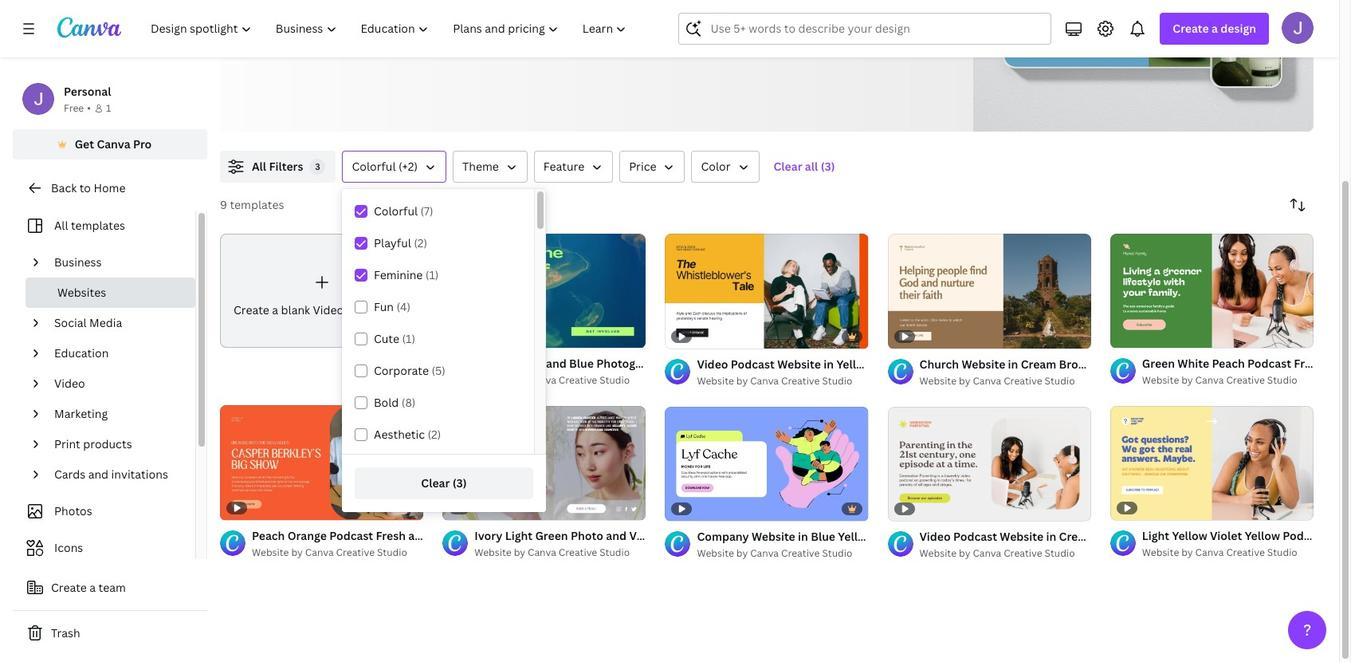 Task type: vqa. For each thing, say whether or not it's contained in the screenshot.


Task type: locate. For each thing, give the bounding box(es) containing it.
0 vertical spatial create
[[1174, 21, 1210, 36]]

create for create a blank video podcast website
[[234, 302, 269, 317]]

blocks
[[1138, 356, 1173, 371]]

social media
[[54, 315, 122, 330]]

0 horizontal spatial all
[[328, 29, 343, 46]]

clear down aesthetic (2)
[[421, 475, 450, 491]]

creative inside church website in cream brown simple blocks style website by canva creative studio
[[1004, 374, 1043, 387]]

(1) right the "feminine"
[[426, 267, 439, 282]]

0 vertical spatial (3)
[[821, 159, 836, 174]]

design
[[1221, 21, 1257, 36]]

0 horizontal spatial (3)
[[453, 475, 467, 491]]

a left team
[[90, 580, 96, 595]]

create for create a team
[[51, 580, 87, 595]]

websites
[[57, 285, 106, 300]]

with
[[474, 29, 500, 46]]

create
[[1174, 21, 1210, 36], [234, 302, 269, 317], [51, 580, 87, 595]]

create inside create a team button
[[51, 580, 87, 595]]

your
[[287, 8, 316, 26], [346, 29, 374, 46]]

templates down back to home
[[71, 218, 125, 233]]

1 vertical spatial your
[[346, 29, 374, 46]]

all templates
[[54, 218, 125, 233]]

templates right 9
[[230, 197, 284, 212]]

1 left of
[[1122, 329, 1127, 341]]

all
[[328, 29, 343, 46], [805, 159, 819, 174]]

usual
[[547, 8, 580, 26]]

clear right color button
[[774, 159, 803, 174]]

create a design button
[[1161, 13, 1270, 45]]

print products
[[54, 436, 132, 451]]

playful (2)
[[374, 235, 428, 250]]

all
[[252, 159, 266, 174], [54, 218, 68, 233]]

0 vertical spatial (2)
[[414, 235, 428, 250]]

1 vertical spatial templates
[[71, 218, 125, 233]]

0 vertical spatial 1
[[106, 101, 111, 115]]

all left the filters at the left top
[[252, 159, 266, 174]]

(2) right playful
[[414, 235, 428, 250]]

0 horizontal spatial video
[[54, 376, 85, 391]]

1 horizontal spatial (1)
[[426, 267, 439, 282]]

templates for all templates
[[71, 218, 125, 233]]

9
[[220, 197, 227, 212]]

colorful left (7)
[[374, 203, 418, 219]]

simple
[[1097, 356, 1135, 371]]

marketing
[[54, 406, 108, 421]]

by
[[419, 8, 435, 26], [1182, 373, 1194, 387], [514, 373, 526, 387], [737, 374, 748, 387], [960, 374, 971, 387], [291, 545, 303, 559], [1182, 546, 1194, 559], [514, 546, 526, 559], [737, 546, 748, 560], [960, 546, 971, 560]]

1 for 1 of 6
[[1122, 329, 1127, 341]]

a right with
[[503, 29, 511, 46]]

0 vertical spatial your
[[287, 8, 316, 26]]

create left design
[[1174, 21, 1210, 36]]

0 vertical spatial all
[[328, 29, 343, 46]]

your down podcast's
[[346, 29, 374, 46]]

clear (3) button
[[355, 467, 534, 499]]

print products link
[[48, 429, 186, 459]]

all down 'back'
[[54, 218, 68, 233]]

None search field
[[679, 13, 1052, 45]]

of
[[1129, 329, 1138, 341]]

1 vertical spatial all
[[805, 159, 819, 174]]

1 vertical spatial create
[[234, 302, 269, 317]]

video
[[377, 29, 411, 46]]

0 horizontal spatial templates
[[71, 218, 125, 233]]

products
[[83, 436, 132, 451]]

1 right the •
[[106, 101, 111, 115]]

platforms.
[[583, 8, 647, 26]]

0 horizontal spatial create
[[51, 580, 87, 595]]

1 of 6 link
[[1111, 233, 1314, 348]]

studio
[[1268, 373, 1298, 387], [600, 373, 630, 387], [823, 374, 853, 387], [1045, 374, 1076, 387], [377, 545, 408, 559], [1268, 546, 1298, 559], [600, 546, 630, 559], [823, 546, 853, 560], [1045, 546, 1076, 560]]

1 horizontal spatial (3)
[[821, 159, 836, 174]]

create left blank
[[234, 302, 269, 317]]

create inside create a design dropdown button
[[1174, 21, 1210, 36]]

(4)
[[397, 299, 411, 314]]

canva inside church website in cream brown simple blocks style website by canva creative studio
[[973, 374, 1002, 387]]

fun
[[374, 299, 394, 314]]

back to home
[[51, 180, 126, 195]]

colorful (+2)
[[352, 159, 418, 174]]

video up marketing
[[54, 376, 85, 391]]

all templates link
[[22, 211, 186, 241]]

2 horizontal spatial create
[[1174, 21, 1210, 36]]

3
[[315, 160, 320, 172]]

1 horizontal spatial templates
[[230, 197, 284, 212]]

1 for 1
[[106, 101, 111, 115]]

video right blank
[[313, 302, 344, 317]]

by inside widen your podcast's reach by going beyond the usual platforms. make a website for all your video podcasts with a stunning canva template.
[[419, 8, 435, 26]]

1 horizontal spatial all
[[252, 159, 266, 174]]

(1) right the cute
[[402, 331, 416, 346]]

studio inside church website in cream brown simple blocks style website by canva creative studio
[[1045, 374, 1076, 387]]

0 horizontal spatial 1
[[106, 101, 111, 115]]

education
[[54, 345, 109, 361]]

1 horizontal spatial create
[[234, 302, 269, 317]]

video
[[313, 302, 344, 317], [54, 376, 85, 391]]

1 vertical spatial colorful
[[374, 203, 418, 219]]

church website in cream brown simple blocks style link
[[920, 355, 1204, 373]]

cards
[[54, 467, 86, 482]]

church
[[920, 356, 960, 371]]

aesthetic (2)
[[374, 427, 441, 442]]

photos
[[54, 503, 92, 518]]

templates
[[230, 197, 284, 212], [71, 218, 125, 233]]

website
[[256, 29, 304, 46]]

1 vertical spatial (1)
[[402, 331, 416, 346]]

podcast's
[[319, 8, 379, 26]]

1 vertical spatial all
[[54, 218, 68, 233]]

a left design
[[1212, 21, 1219, 36]]

(2) for aesthetic (2)
[[428, 427, 441, 442]]

education link
[[48, 338, 186, 369]]

create a blank video podcast website
[[234, 302, 436, 317]]

1 horizontal spatial all
[[805, 159, 819, 174]]

podcast
[[347, 302, 390, 317]]

your up for
[[287, 8, 316, 26]]

create down icons
[[51, 580, 87, 595]]

a
[[1212, 21, 1219, 36], [246, 29, 253, 46], [503, 29, 511, 46], [272, 302, 278, 317], [90, 580, 96, 595]]

podcasts
[[414, 29, 471, 46]]

feature button
[[534, 151, 614, 183]]

theme
[[463, 159, 499, 174]]

colorful left (+2)
[[352, 159, 396, 174]]

0 horizontal spatial (1)
[[402, 331, 416, 346]]

1 vertical spatial (2)
[[428, 427, 441, 442]]

1 vertical spatial 1
[[1122, 329, 1127, 341]]

0 vertical spatial video
[[313, 302, 344, 317]]

(3)
[[821, 159, 836, 174], [453, 475, 467, 491]]

2 vertical spatial create
[[51, 580, 87, 595]]

(1)
[[426, 267, 439, 282], [402, 331, 416, 346]]

cards and invitations link
[[48, 459, 186, 490]]

in
[[1009, 356, 1019, 371]]

0 vertical spatial clear
[[774, 159, 803, 174]]

blank
[[281, 302, 310, 317]]

a inside button
[[90, 580, 96, 595]]

create inside create a blank video podcast website element
[[234, 302, 269, 317]]

0 vertical spatial all
[[252, 159, 266, 174]]

0 vertical spatial templates
[[230, 197, 284, 212]]

1 horizontal spatial 1
[[1122, 329, 1127, 341]]

for
[[307, 29, 325, 46]]

1 horizontal spatial clear
[[774, 159, 803, 174]]

0 vertical spatial (1)
[[426, 267, 439, 282]]

0 horizontal spatial clear
[[421, 475, 450, 491]]

0 vertical spatial colorful
[[352, 159, 396, 174]]

(2) right aesthetic
[[428, 427, 441, 442]]

template.
[[612, 29, 670, 46]]

1 vertical spatial (3)
[[453, 475, 467, 491]]

3 filter options selected element
[[310, 159, 326, 175]]

website by canva creative studio link
[[1143, 372, 1314, 388], [475, 373, 646, 389], [697, 373, 869, 389], [920, 373, 1092, 389], [252, 544, 424, 560], [1143, 545, 1314, 561], [475, 545, 646, 561], [697, 546, 869, 562], [920, 546, 1092, 562]]

a inside dropdown button
[[1212, 21, 1219, 36]]

colorful inside button
[[352, 159, 396, 174]]

1 horizontal spatial video
[[313, 302, 344, 317]]

0 horizontal spatial your
[[287, 8, 316, 26]]

marketing link
[[48, 399, 186, 429]]

canva
[[570, 29, 609, 46], [97, 136, 131, 152], [1196, 373, 1225, 387], [528, 373, 557, 387], [751, 374, 779, 387], [973, 374, 1002, 387], [305, 545, 334, 559], [1196, 546, 1225, 559], [528, 546, 557, 559], [751, 546, 779, 560], [973, 546, 1002, 560]]

reach
[[382, 8, 416, 26]]

church website in cream brown simple blocks style website by canva creative studio
[[920, 356, 1204, 387]]

feminine (1)
[[374, 267, 439, 282]]

video podcast website templates image
[[974, 0, 1314, 132], [974, 0, 1314, 132]]

Search search field
[[711, 14, 1042, 44]]

colorful for colorful (7)
[[374, 203, 418, 219]]

1 vertical spatial clear
[[421, 475, 450, 491]]

invitations
[[111, 467, 168, 482]]

a left blank
[[272, 302, 278, 317]]

widen
[[246, 8, 284, 26]]

1 horizontal spatial your
[[346, 29, 374, 46]]

(1) for cute (1)
[[402, 331, 416, 346]]

0 horizontal spatial all
[[54, 218, 68, 233]]



Task type: describe. For each thing, give the bounding box(es) containing it.
create a blank video podcast website element
[[220, 234, 436, 348]]

top level navigation element
[[140, 13, 641, 45]]

1 vertical spatial video
[[54, 376, 85, 391]]

clear for clear all (3)
[[774, 159, 803, 174]]

social
[[54, 315, 87, 330]]

(2) for playful (2)
[[414, 235, 428, 250]]

home
[[94, 180, 126, 195]]

create a blank video podcast website link
[[220, 234, 436, 348]]

the
[[524, 8, 544, 26]]

corporate (5)
[[374, 363, 446, 378]]

brown
[[1060, 356, 1095, 371]]

make
[[650, 8, 682, 26]]

print
[[54, 436, 80, 451]]

clear (3)
[[421, 475, 467, 491]]

trash
[[51, 625, 80, 640]]

and
[[88, 467, 109, 482]]

widen your podcast's reach by going beyond the usual platforms. make a website for all your video podcasts with a stunning canva template.
[[246, 8, 682, 46]]

free •
[[64, 101, 91, 115]]

social media link
[[48, 308, 186, 338]]

green white peach podcast fresh and friendly video podcast website image
[[1111, 233, 1314, 348]]

stunning
[[514, 29, 567, 46]]

templates for 9 templates
[[230, 197, 284, 212]]

fun (4)
[[374, 299, 411, 314]]

filters
[[269, 159, 303, 174]]

colorful for colorful (+2)
[[352, 159, 396, 174]]

(+2)
[[399, 159, 418, 174]]

trash link
[[13, 617, 207, 649]]

playful
[[374, 235, 411, 250]]

team
[[99, 580, 126, 595]]

canva inside widen your podcast's reach by going beyond the usual platforms. make a website for all your video podcasts with a stunning canva template.
[[570, 29, 609, 46]]

clear all (3)
[[774, 159, 836, 174]]

to
[[79, 180, 91, 195]]

1 of 6
[[1122, 329, 1145, 341]]

(5)
[[432, 363, 446, 378]]

(1) for feminine (1)
[[426, 267, 439, 282]]

create for create a design
[[1174, 21, 1210, 36]]

color button
[[692, 151, 760, 183]]

icons
[[54, 540, 83, 555]]

colorful (7)
[[374, 203, 434, 219]]

price button
[[620, 151, 686, 183]]

color
[[701, 159, 731, 174]]

9 templates
[[220, 197, 284, 212]]

beyond
[[474, 8, 521, 26]]

(8)
[[402, 395, 416, 410]]

create a team
[[51, 580, 126, 595]]

jacob simon image
[[1283, 12, 1314, 44]]

business
[[54, 254, 102, 270]]

style
[[1176, 356, 1204, 371]]

get canva pro
[[75, 136, 152, 152]]

a for blank
[[272, 302, 278, 317]]

cute
[[374, 331, 400, 346]]

a down widen
[[246, 29, 253, 46]]

aesthetic
[[374, 427, 425, 442]]

bold (8)
[[374, 395, 416, 410]]

all for all filters
[[252, 159, 266, 174]]

cream
[[1022, 356, 1057, 371]]

bold
[[374, 395, 399, 410]]

create a team button
[[13, 572, 207, 604]]

going
[[438, 8, 471, 26]]

all filters
[[252, 159, 303, 174]]

6
[[1140, 329, 1145, 341]]

clear all (3) button
[[766, 151, 844, 183]]

feature
[[544, 159, 585, 174]]

icons link
[[22, 533, 186, 563]]

personal
[[64, 84, 111, 99]]

get canva pro button
[[13, 129, 207, 160]]

feminine
[[374, 267, 423, 282]]

create a design
[[1174, 21, 1257, 36]]

colorful (+2) button
[[343, 151, 447, 183]]

media
[[89, 315, 122, 330]]

all for all templates
[[54, 218, 68, 233]]

corporate
[[374, 363, 429, 378]]

a for team
[[90, 580, 96, 595]]

canva inside button
[[97, 136, 131, 152]]

cards and invitations
[[54, 467, 168, 482]]

a for design
[[1212, 21, 1219, 36]]

cute (1)
[[374, 331, 416, 346]]

back
[[51, 180, 77, 195]]

video link
[[48, 369, 186, 399]]

(7)
[[421, 203, 434, 219]]

all inside button
[[805, 159, 819, 174]]

theme button
[[453, 151, 528, 183]]

all inside widen your podcast's reach by going beyond the usual platforms. make a website for all your video podcasts with a stunning canva template.
[[328, 29, 343, 46]]

clear for clear (3)
[[421, 475, 450, 491]]

price
[[629, 159, 657, 174]]

get
[[75, 136, 94, 152]]

by inside church website in cream brown simple blocks style website by canva creative studio
[[960, 374, 971, 387]]

free
[[64, 101, 84, 115]]

Sort by button
[[1283, 189, 1314, 221]]



